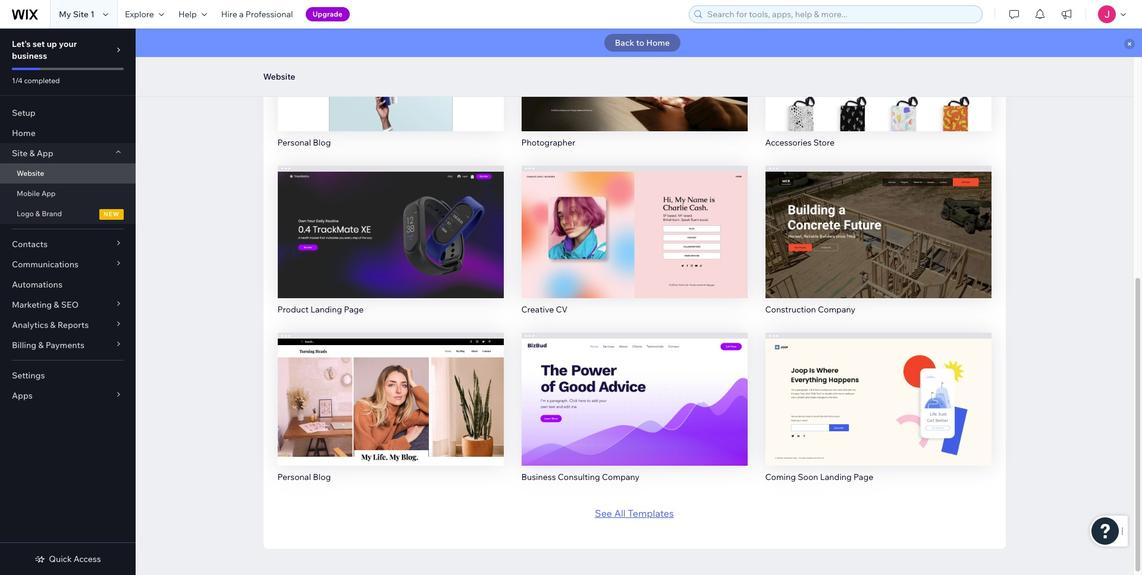 Task type: vqa. For each thing, say whether or not it's contained in the screenshot.
Settings link
yes



Task type: locate. For each thing, give the bounding box(es) containing it.
1 blog from the top
[[313, 137, 331, 148]]

view button
[[365, 237, 416, 258], [609, 237, 660, 258], [853, 237, 904, 258], [365, 405, 416, 426], [609, 405, 660, 426]]

personal blog
[[278, 137, 331, 148], [278, 472, 331, 483]]

edit button
[[366, 212, 416, 233], [610, 212, 659, 233], [853, 212, 903, 233], [366, 380, 416, 401], [610, 380, 659, 401]]

accessories store
[[765, 137, 835, 148]]

page
[[344, 305, 364, 315], [854, 472, 874, 483]]

1 vertical spatial website
[[17, 169, 44, 178]]

back to home button
[[604, 34, 681, 52]]

a
[[239, 9, 244, 20]]

site down setup
[[12, 148, 28, 159]]

company
[[818, 305, 856, 315], [602, 472, 640, 483]]

home inside button
[[646, 37, 670, 48]]

edit for business consulting company
[[626, 384, 643, 396]]

upgrade
[[313, 10, 343, 18]]

1 horizontal spatial company
[[818, 305, 856, 315]]

1 vertical spatial app
[[41, 189, 56, 198]]

0 vertical spatial personal
[[278, 137, 311, 148]]

& right billing
[[38, 340, 44, 351]]

setup link
[[0, 103, 136, 123]]

app
[[37, 148, 53, 159], [41, 189, 56, 198]]

sidebar element
[[0, 29, 136, 576]]

settings
[[12, 371, 45, 381]]

back to home alert
[[136, 29, 1142, 57]]

1 vertical spatial personal blog
[[278, 472, 331, 483]]

0 vertical spatial personal blog
[[278, 137, 331, 148]]

company up all
[[602, 472, 640, 483]]

& for marketing
[[54, 300, 59, 311]]

communications button
[[0, 255, 136, 275]]

blog
[[313, 137, 331, 148], [313, 472, 331, 483]]

0 horizontal spatial home
[[12, 128, 36, 139]]

0 horizontal spatial landing
[[310, 305, 342, 315]]

explore
[[125, 9, 154, 20]]

0 vertical spatial landing
[[310, 305, 342, 315]]

cv
[[556, 305, 568, 315]]

1 vertical spatial site
[[12, 148, 28, 159]]

0 vertical spatial app
[[37, 148, 53, 159]]

1 horizontal spatial page
[[854, 472, 874, 483]]

1 personal blog from the top
[[278, 137, 331, 148]]

my
[[59, 9, 71, 20]]

edit for creative cv
[[626, 217, 643, 229]]

personal
[[278, 137, 311, 148], [278, 472, 311, 483]]

& up mobile on the left top of page
[[29, 148, 35, 159]]

& left reports
[[50, 320, 56, 331]]

marketing & seo
[[12, 300, 79, 311]]

edit button for personal blog
[[366, 380, 416, 401]]

view
[[380, 242, 402, 254], [623, 242, 646, 254], [867, 242, 889, 254], [380, 409, 402, 421], [623, 409, 646, 421]]

app right mobile on the left top of page
[[41, 189, 56, 198]]

logo & brand
[[17, 209, 62, 218]]

apps
[[12, 391, 33, 402]]

store
[[814, 137, 835, 148]]

reports
[[58, 320, 89, 331]]

see all templates button
[[595, 507, 674, 521]]

1 horizontal spatial website
[[263, 71, 295, 82]]

professional
[[246, 9, 293, 20]]

view for construction company
[[867, 242, 889, 254]]

0 vertical spatial blog
[[313, 137, 331, 148]]

soon
[[798, 472, 818, 483]]

1 vertical spatial company
[[602, 472, 640, 483]]

home right to
[[646, 37, 670, 48]]

site
[[73, 9, 89, 20], [12, 148, 28, 159]]

site left the 1
[[73, 9, 89, 20]]

mobile app
[[17, 189, 56, 198]]

1 vertical spatial page
[[854, 472, 874, 483]]

help button
[[171, 0, 214, 29]]

to
[[636, 37, 644, 48]]

home down setup
[[12, 128, 36, 139]]

business
[[521, 472, 556, 483]]

landing
[[310, 305, 342, 315], [820, 472, 852, 483]]

company right construction
[[818, 305, 856, 315]]

let's
[[12, 39, 31, 49]]

view button for construction company
[[853, 237, 904, 258]]

0 vertical spatial home
[[646, 37, 670, 48]]

1 vertical spatial blog
[[313, 472, 331, 483]]

quick access button
[[35, 554, 101, 565]]

website inside sidebar element
[[17, 169, 44, 178]]

site inside "site & app" "dropdown button"
[[12, 148, 28, 159]]

home inside sidebar element
[[12, 128, 36, 139]]

home
[[646, 37, 670, 48], [12, 128, 36, 139]]

1
[[90, 9, 95, 20]]

product
[[278, 305, 309, 315]]

construction
[[765, 305, 816, 315]]

my site 1
[[59, 9, 95, 20]]

& for site
[[29, 148, 35, 159]]

analytics & reports
[[12, 320, 89, 331]]

payments
[[46, 340, 84, 351]]

site & app
[[12, 148, 53, 159]]

& inside popup button
[[50, 320, 56, 331]]

& left 'seo' in the left bottom of the page
[[54, 300, 59, 311]]

website link
[[0, 164, 136, 184]]

consulting
[[558, 472, 600, 483]]

contacts button
[[0, 234, 136, 255]]

1 vertical spatial home
[[12, 128, 36, 139]]

0 horizontal spatial page
[[344, 305, 364, 315]]

accessories
[[765, 137, 812, 148]]

edit button for business consulting company
[[610, 380, 659, 401]]

1 vertical spatial personal
[[278, 472, 311, 483]]

website
[[263, 71, 295, 82], [17, 169, 44, 178]]

2 personal from the top
[[278, 472, 311, 483]]

1 horizontal spatial landing
[[820, 472, 852, 483]]

apps button
[[0, 386, 136, 406]]

0 horizontal spatial site
[[12, 148, 28, 159]]

0 horizontal spatial company
[[602, 472, 640, 483]]

communications
[[12, 259, 79, 270]]

completed
[[24, 76, 60, 85]]

all
[[614, 508, 626, 520]]

brand
[[42, 209, 62, 218]]

app up website link
[[37, 148, 53, 159]]

&
[[29, 148, 35, 159], [35, 209, 40, 218], [54, 300, 59, 311], [50, 320, 56, 331], [38, 340, 44, 351]]

1 horizontal spatial home
[[646, 37, 670, 48]]

let's set up your business
[[12, 39, 77, 61]]

access
[[74, 554, 101, 565]]

automations link
[[0, 275, 136, 295]]

coming
[[765, 472, 796, 483]]

edit
[[382, 217, 400, 229], [626, 217, 643, 229], [869, 217, 887, 229], [382, 384, 400, 396], [626, 384, 643, 396]]

& inside "dropdown button"
[[29, 148, 35, 159]]

1 horizontal spatial site
[[73, 9, 89, 20]]

landing right soon
[[820, 472, 852, 483]]

landing right product
[[310, 305, 342, 315]]

0 horizontal spatial website
[[17, 169, 44, 178]]

0 vertical spatial website
[[263, 71, 295, 82]]

website button
[[257, 68, 301, 86]]

website inside button
[[263, 71, 295, 82]]

back
[[615, 37, 634, 48]]

1 vertical spatial landing
[[820, 472, 852, 483]]

edit button for construction company
[[853, 212, 903, 233]]

view button for product landing page
[[365, 237, 416, 258]]

1 personal from the top
[[278, 137, 311, 148]]

& right 'logo'
[[35, 209, 40, 218]]



Task type: describe. For each thing, give the bounding box(es) containing it.
help
[[178, 9, 197, 20]]

quick
[[49, 554, 72, 565]]

home link
[[0, 123, 136, 143]]

see
[[595, 508, 612, 520]]

0 vertical spatial site
[[73, 9, 89, 20]]

1/4
[[12, 76, 22, 85]]

your
[[59, 39, 77, 49]]

business
[[12, 51, 47, 61]]

creative
[[521, 305, 554, 315]]

logo
[[17, 209, 34, 218]]

new
[[104, 211, 120, 218]]

coming soon landing page
[[765, 472, 874, 483]]

contacts
[[12, 239, 48, 250]]

edit for product landing page
[[382, 217, 400, 229]]

analytics
[[12, 320, 48, 331]]

see all templates
[[595, 508, 674, 520]]

0 vertical spatial company
[[818, 305, 856, 315]]

& for logo
[[35, 209, 40, 218]]

billing
[[12, 340, 36, 351]]

view for product landing page
[[380, 242, 402, 254]]

seo
[[61, 300, 79, 311]]

back to home
[[615, 37, 670, 48]]

billing & payments
[[12, 340, 84, 351]]

product landing page
[[278, 305, 364, 315]]

2 blog from the top
[[313, 472, 331, 483]]

automations
[[12, 280, 62, 290]]

view for business consulting company
[[623, 409, 646, 421]]

business consulting company
[[521, 472, 640, 483]]

edit for construction company
[[869, 217, 887, 229]]

construction company
[[765, 305, 856, 315]]

edit for personal blog
[[382, 384, 400, 396]]

mobile app link
[[0, 184, 136, 204]]

& for analytics
[[50, 320, 56, 331]]

& for billing
[[38, 340, 44, 351]]

app inside "dropdown button"
[[37, 148, 53, 159]]

up
[[47, 39, 57, 49]]

mobile
[[17, 189, 40, 198]]

view button for creative cv
[[609, 237, 660, 258]]

edit button for product landing page
[[366, 212, 416, 233]]

creative cv
[[521, 305, 568, 315]]

photographer
[[521, 137, 576, 148]]

Search for tools, apps, help & more... field
[[704, 6, 979, 23]]

marketing
[[12, 300, 52, 311]]

view for creative cv
[[623, 242, 646, 254]]

website for the website button
[[263, 71, 295, 82]]

site & app button
[[0, 143, 136, 164]]

set
[[33, 39, 45, 49]]

website for website link
[[17, 169, 44, 178]]

settings link
[[0, 366, 136, 386]]

upgrade button
[[306, 7, 350, 21]]

view button for personal blog
[[365, 405, 416, 426]]

view button for business consulting company
[[609, 405, 660, 426]]

1/4 completed
[[12, 76, 60, 85]]

view for personal blog
[[380, 409, 402, 421]]

quick access
[[49, 554, 101, 565]]

edit button for creative cv
[[610, 212, 659, 233]]

templates
[[628, 508, 674, 520]]

hire a professional link
[[214, 0, 300, 29]]

hire a professional
[[221, 9, 293, 20]]

0 vertical spatial page
[[344, 305, 364, 315]]

2 personal blog from the top
[[278, 472, 331, 483]]

marketing & seo button
[[0, 295, 136, 315]]

billing & payments button
[[0, 336, 136, 356]]

analytics & reports button
[[0, 315, 136, 336]]

setup
[[12, 108, 36, 118]]

hire
[[221, 9, 237, 20]]



